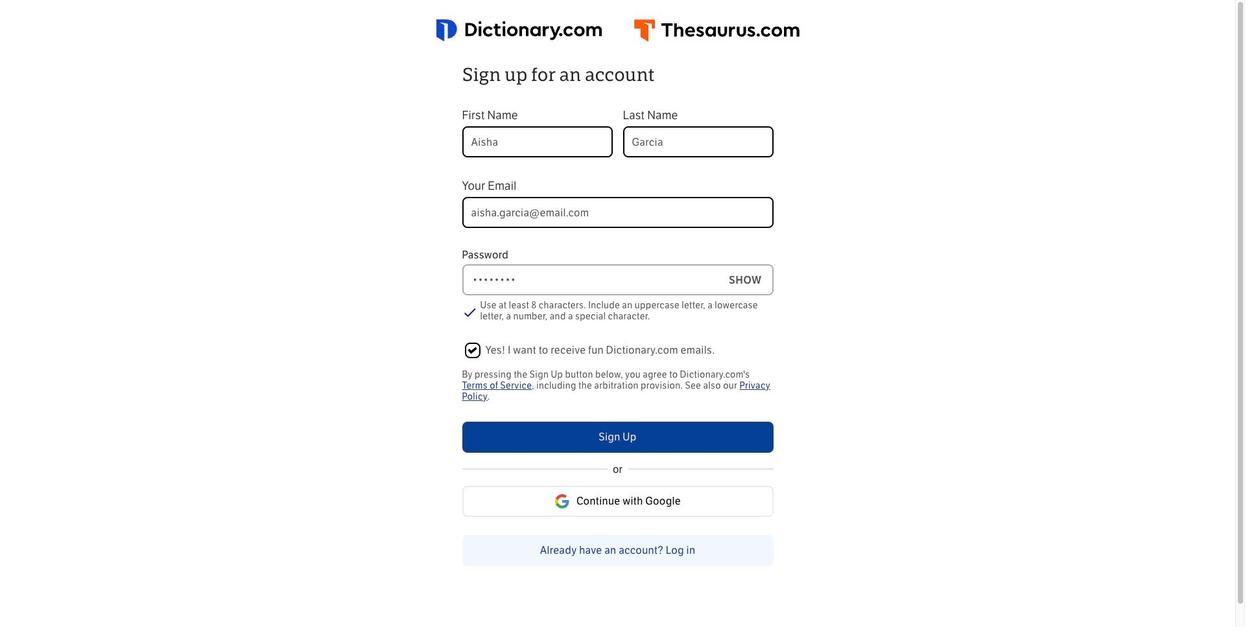 Task type: locate. For each thing, give the bounding box(es) containing it.
Password password field
[[463, 266, 719, 295]]

None checkbox
[[465, 343, 480, 358]]

yourname@email.com email field
[[462, 197, 773, 228]]

First Name text field
[[462, 126, 612, 158]]

Last Name text field
[[623, 126, 773, 158]]



